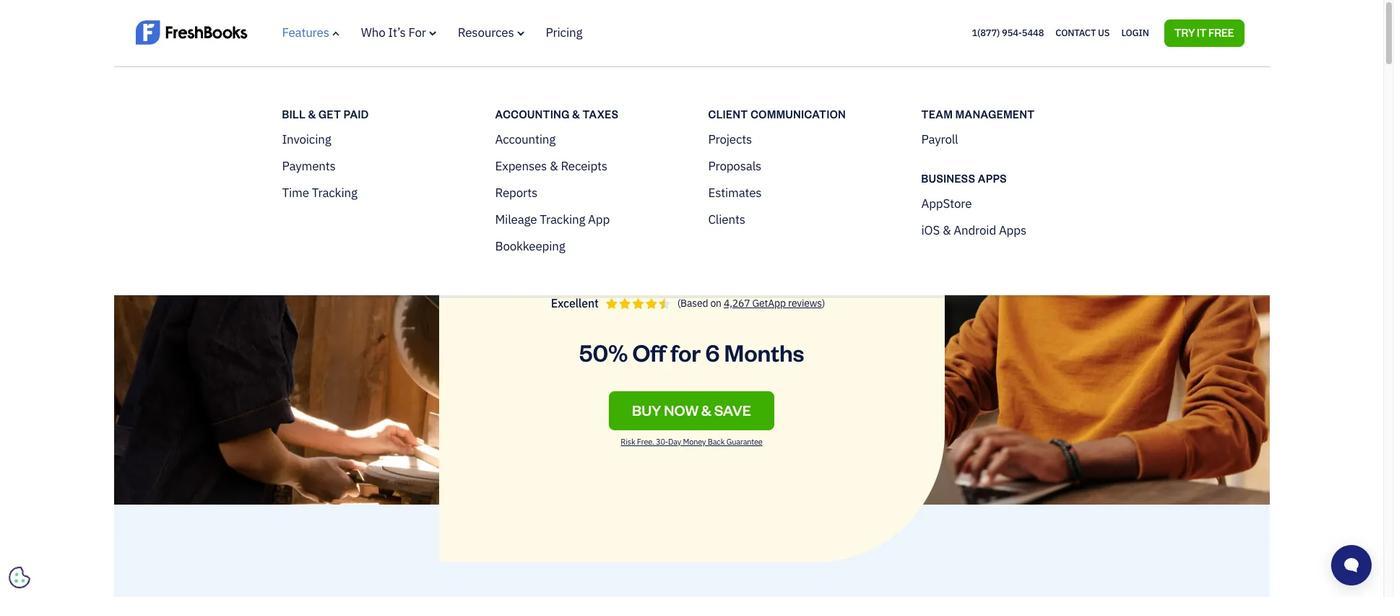 Task type: locate. For each thing, give the bounding box(es) containing it.
expenses & receipts
[[495, 158, 608, 174]]

bill & get paid
[[282, 107, 369, 120]]

0 horizontal spatial tracking
[[312, 185, 358, 201]]

accounting & taxes
[[495, 107, 619, 120]]

back
[[708, 437, 725, 448]]

team
[[922, 107, 954, 120]]

accounting & taxes link
[[495, 106, 680, 122]]

1 horizontal spatial tracking
[[540, 211, 586, 227]]

accounting link
[[495, 130, 680, 149]]

1 accounting from the top
[[495, 107, 570, 120]]

us
[[1099, 27, 1110, 39]]

tracking for mileage
[[540, 211, 586, 227]]

& for bill
[[308, 107, 316, 120]]

tracking for time
[[312, 185, 358, 201]]

risk free. 30-day money back guarantee link
[[615, 437, 769, 459]]

business apps link
[[922, 170, 1106, 186]]

0 vertical spatial accounting
[[495, 107, 570, 120]]

1 vertical spatial accounting
[[495, 131, 556, 147]]

on
[[711, 297, 722, 310]]

0 vertical spatial tracking
[[312, 185, 358, 201]]

app
[[588, 211, 610, 227]]

apps up appstore 'link'
[[979, 172, 1008, 185]]

paid
[[344, 107, 369, 120]]

apps
[[979, 172, 1008, 185], [1000, 222, 1027, 238]]

client communication
[[709, 107, 846, 120]]

4,267 getapp reviews link
[[724, 297, 822, 310]]

& left receipts
[[550, 158, 558, 174]]

cookie consent banner dialog
[[11, 420, 228, 587]]

proposals link
[[709, 157, 893, 175]]

for
[[409, 25, 426, 40]]

accounting inside accounting link
[[495, 131, 556, 147]]

contact us link
[[1056, 24, 1110, 42]]

it
[[1198, 26, 1207, 39]]

try
[[1175, 26, 1196, 39]]

invoicing link
[[282, 130, 467, 149]]

& left get
[[308, 107, 316, 120]]

0 vertical spatial apps
[[979, 172, 1008, 185]]

management
[[956, 107, 1036, 120]]

buy
[[633, 401, 662, 420]]

appstore link
[[922, 195, 1106, 213]]

reviews
[[789, 297, 822, 310]]

clients link
[[709, 211, 893, 229]]

& left taxes
[[573, 107, 580, 120]]

tracking down reports link
[[540, 211, 586, 227]]

1(877) 954-5448 link
[[972, 27, 1045, 39]]

6
[[706, 338, 720, 368]]

risk free. 30-day money back guarantee
[[621, 437, 763, 448]]

time
[[282, 185, 309, 201]]

accounting
[[495, 107, 570, 120], [495, 131, 556, 147]]

freshbooks logo image
[[136, 19, 248, 46]]

&
[[308, 107, 316, 120], [573, 107, 580, 120], [550, 158, 558, 174], [943, 222, 952, 238], [702, 401, 712, 420]]

client
[[709, 107, 749, 120]]

buy now & save link
[[609, 392, 775, 431]]

team management link
[[922, 106, 1106, 122]]

(based on 4,267 getapp reviews )
[[678, 297, 826, 310]]

& for ios
[[943, 222, 952, 238]]

free
[[1209, 26, 1235, 39]]

communication
[[751, 107, 846, 120]]

1(877) 954-5448
[[972, 27, 1045, 39]]

time tracking
[[282, 185, 358, 201]]

& right ios
[[943, 222, 952, 238]]

appstore
[[922, 196, 972, 211]]

tracking
[[312, 185, 358, 201], [540, 211, 586, 227]]

payments link
[[282, 157, 467, 175]]

business apps
[[922, 172, 1008, 185]]

tracking down payments
[[312, 185, 358, 201]]

estimates
[[709, 185, 762, 201]]

bill
[[282, 107, 306, 120]]

ios & android apps
[[922, 222, 1027, 238]]

try it free
[[1175, 26, 1235, 39]]

ios & android apps link
[[922, 222, 1106, 240]]

business
[[922, 172, 976, 185]]

it's
[[388, 25, 406, 40]]

apps down appstore 'link'
[[1000, 222, 1027, 238]]

try it free link
[[1165, 19, 1245, 47]]

ios
[[922, 222, 940, 238]]

50%
[[579, 338, 628, 368]]

buy now & save
[[633, 401, 752, 420]]

clients
[[709, 211, 746, 227]]

2 accounting from the top
[[495, 131, 556, 147]]

payments
[[282, 158, 336, 174]]

contact us
[[1056, 27, 1110, 39]]

features link
[[282, 25, 340, 40]]

free.
[[637, 437, 655, 448]]

contact
[[1056, 27, 1097, 39]]

mileage tracking app
[[495, 211, 610, 227]]

months
[[725, 338, 805, 368]]

1 vertical spatial tracking
[[540, 211, 586, 227]]

projects
[[709, 131, 752, 147]]

getapp
[[753, 297, 786, 310]]

time tracking link
[[282, 184, 467, 202]]

get
[[319, 107, 341, 120]]

accounting inside the "accounting & taxes" link
[[495, 107, 570, 120]]



Task type: vqa. For each thing, say whether or not it's contained in the screenshot.
the Try it Free link
yes



Task type: describe. For each thing, give the bounding box(es) containing it.
5448
[[1023, 27, 1045, 39]]

who it's for link
[[361, 25, 436, 40]]

day
[[669, 437, 682, 448]]

android
[[954, 222, 997, 238]]

50% off for 6 months
[[579, 338, 805, 368]]

off
[[633, 338, 666, 368]]

features
[[282, 25, 329, 40]]

accounting for accounting
[[495, 131, 556, 147]]

accounting for accounting & taxes
[[495, 107, 570, 120]]

4,267
[[724, 297, 751, 310]]

expenses
[[495, 158, 547, 174]]

954-
[[1003, 27, 1023, 39]]

cookie preferences image
[[9, 567, 30, 589]]

invoicing
[[282, 131, 331, 147]]

mileage tracking app link
[[495, 211, 680, 229]]

bookkeeping link
[[495, 237, 680, 256]]

team management
[[922, 107, 1036, 120]]

star rating image
[[606, 299, 670, 309]]

client communication link
[[709, 106, 893, 122]]

proposals
[[709, 158, 762, 174]]

money
[[683, 437, 706, 448]]

guarantee
[[727, 437, 763, 448]]

resources
[[458, 25, 514, 40]]

who it's for
[[361, 25, 426, 40]]

mileage
[[495, 211, 537, 227]]

1 vertical spatial apps
[[1000, 222, 1027, 238]]

login link
[[1122, 24, 1150, 42]]

)
[[822, 297, 826, 310]]

login
[[1122, 27, 1150, 39]]

receipts
[[561, 158, 608, 174]]

projects link
[[709, 130, 893, 149]]

save
[[715, 401, 752, 420]]

who
[[361, 25, 386, 40]]

taxes
[[583, 107, 619, 120]]

now
[[664, 401, 699, 420]]

& for expenses
[[550, 158, 558, 174]]

pricing link
[[546, 25, 583, 40]]

30-
[[656, 437, 669, 448]]

reports link
[[495, 184, 680, 202]]

bill & get paid link
[[282, 106, 467, 122]]

(based
[[678, 297, 709, 310]]

& right now
[[702, 401, 712, 420]]

reports
[[495, 185, 538, 201]]

payroll
[[922, 131, 959, 147]]

resources link
[[458, 25, 524, 40]]

bookkeeping
[[495, 238, 566, 254]]

excellent
[[551, 296, 599, 311]]

for
[[671, 338, 701, 368]]

pricing
[[546, 25, 583, 40]]

payroll link
[[922, 130, 1106, 149]]

& for accounting
[[573, 107, 580, 120]]

expenses & receipts link
[[495, 157, 680, 175]]

1(877)
[[972, 27, 1000, 39]]



